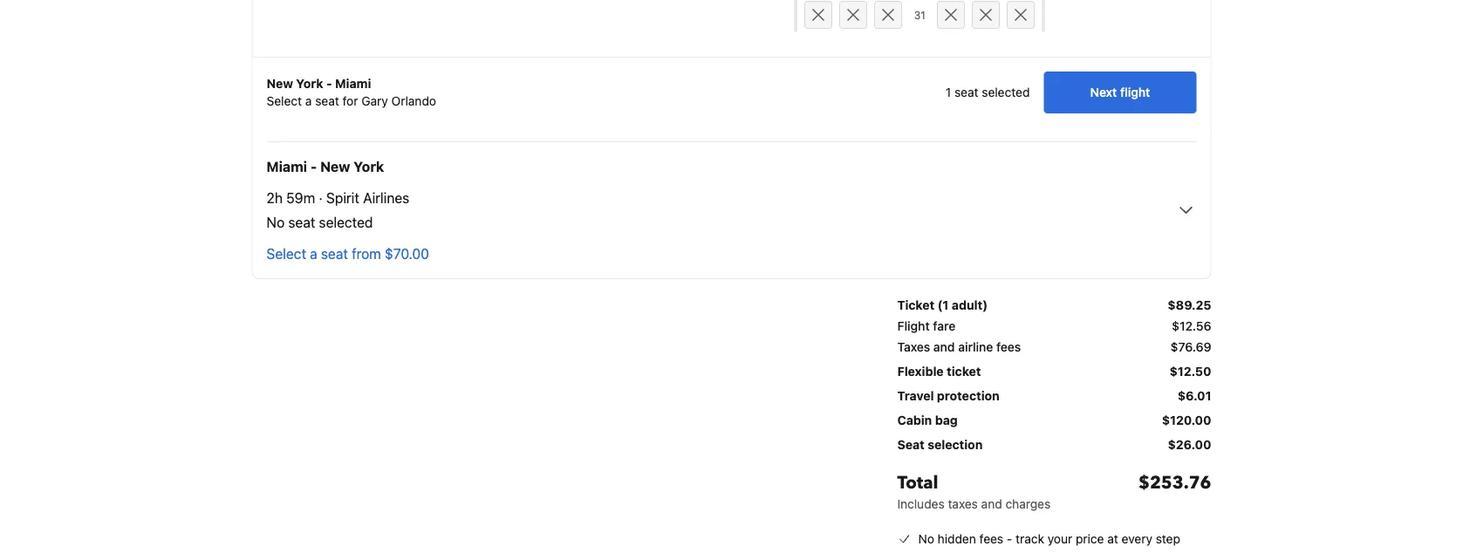 Task type: vqa. For each thing, say whether or not it's contained in the screenshot.


Task type: locate. For each thing, give the bounding box(es) containing it.
1 row from the top
[[897, 293, 1212, 318]]

0 vertical spatial a
[[305, 94, 312, 108]]

1 vertical spatial select
[[267, 246, 306, 262]]

seat left from
[[321, 246, 348, 262]]

for
[[343, 94, 358, 108]]

1 horizontal spatial new
[[320, 158, 350, 175]]

miami up 2h
[[267, 158, 307, 175]]

8 row from the top
[[897, 457, 1212, 520]]

$12.56
[[1172, 319, 1212, 333]]

miami
[[335, 76, 371, 91], [267, 158, 307, 175]]

flight fare cell
[[897, 318, 956, 335]]

31 row
[[805, 0, 1035, 32]]

new inside new york - miami select a seat for gary orlando
[[267, 76, 293, 91]]

$120.00 cell
[[1162, 412, 1212, 429]]

selected
[[982, 85, 1030, 99], [319, 214, 373, 231]]

seat selection cell
[[897, 436, 983, 454]]

total includes taxes and charges
[[897, 471, 1051, 511]]

a down 2h 59m · spirit airlines no seat selected
[[310, 246, 317, 262]]

hidden
[[938, 532, 976, 546]]

0 horizontal spatial selected
[[319, 214, 373, 231]]

0 vertical spatial new
[[267, 76, 293, 91]]

6 row from the top
[[897, 408, 1212, 433]]

1 vertical spatial -
[[310, 158, 317, 175]]

1 vertical spatial york
[[354, 158, 384, 175]]

selected down spirit
[[319, 214, 373, 231]]

2 select from the top
[[267, 246, 306, 262]]

flexible ticket cell
[[897, 363, 981, 380]]

$12.50 cell
[[1170, 363, 1212, 380]]

and
[[934, 340, 955, 354], [981, 497, 1002, 511]]

from
[[352, 246, 381, 262]]

1 vertical spatial miami
[[267, 158, 307, 175]]

$6.01
[[1178, 389, 1212, 403]]

flexible
[[897, 364, 944, 379]]

ticket
[[947, 364, 981, 379]]

59m
[[286, 190, 315, 206]]

0 horizontal spatial -
[[310, 158, 317, 175]]

york
[[296, 76, 323, 91], [354, 158, 384, 175]]

(1
[[938, 298, 949, 312]]

1 horizontal spatial no
[[918, 532, 934, 546]]

7 row from the top
[[897, 433, 1212, 457]]

0 vertical spatial york
[[296, 76, 323, 91]]

1 vertical spatial fees
[[980, 532, 1004, 546]]

next flight button
[[1044, 72, 1197, 113]]

select down 2h
[[267, 246, 306, 262]]

0 vertical spatial miami
[[335, 76, 371, 91]]

no down 2h
[[267, 214, 285, 231]]

0 vertical spatial -
[[326, 76, 332, 91]]

new york - miami select a seat for gary orlando
[[267, 76, 436, 108]]

1 horizontal spatial and
[[981, 497, 1002, 511]]

step
[[1156, 532, 1181, 546]]

seat left the for
[[315, 94, 339, 108]]

- inside new york - miami select a seat for gary orlando
[[326, 76, 332, 91]]

- up miami - new york
[[326, 76, 332, 91]]

2 horizontal spatial -
[[1007, 532, 1013, 546]]

flight fare
[[897, 319, 956, 333]]

flight
[[1120, 85, 1150, 99]]

a left the for
[[305, 94, 312, 108]]

new
[[267, 76, 293, 91], [320, 158, 350, 175]]

- up the 59m
[[310, 158, 317, 175]]

and down fare
[[934, 340, 955, 354]]

0 horizontal spatial new
[[267, 76, 293, 91]]

taxes
[[948, 497, 978, 511]]

0 horizontal spatial and
[[934, 340, 955, 354]]

select left the for
[[267, 94, 302, 108]]

3 row from the top
[[897, 339, 1212, 360]]

miami up the for
[[335, 76, 371, 91]]

0 vertical spatial and
[[934, 340, 955, 354]]

a
[[305, 94, 312, 108], [310, 246, 317, 262]]

row containing seat selection
[[897, 433, 1212, 457]]

0 horizontal spatial no
[[267, 214, 285, 231]]

adult)
[[952, 298, 988, 312]]

1 select from the top
[[267, 94, 302, 108]]

0 vertical spatial fees
[[997, 340, 1021, 354]]

row
[[897, 293, 1212, 318], [897, 318, 1212, 339], [897, 339, 1212, 360], [897, 360, 1212, 384], [897, 384, 1212, 408], [897, 408, 1212, 433], [897, 433, 1212, 457], [897, 457, 1212, 520]]

fees
[[997, 340, 1021, 354], [980, 532, 1004, 546]]

row containing cabin bag
[[897, 408, 1212, 433]]

no
[[267, 214, 285, 231], [918, 532, 934, 546]]

your
[[1048, 532, 1073, 546]]

seat inside 2h 59m · spirit airlines no seat selected
[[288, 214, 315, 231]]

total cell
[[897, 471, 1051, 513]]

1 vertical spatial selected
[[319, 214, 373, 231]]

0 horizontal spatial miami
[[267, 158, 307, 175]]

1 horizontal spatial miami
[[335, 76, 371, 91]]

ticket (1 adult)
[[897, 298, 988, 312]]

$89.25 cell
[[1168, 297, 1212, 314]]

fees right hidden
[[980, 532, 1004, 546]]

row containing flight fare
[[897, 318, 1212, 339]]

and inside total includes taxes and charges
[[981, 497, 1002, 511]]

$253.76 cell
[[1139, 471, 1212, 513]]

table
[[897, 293, 1212, 520]]

0 vertical spatial selected
[[982, 85, 1030, 99]]

york up miami - new york
[[296, 76, 323, 91]]

and right taxes
[[981, 497, 1002, 511]]

every
[[1122, 532, 1153, 546]]

- left track
[[1007, 532, 1013, 546]]

0 vertical spatial select
[[267, 94, 302, 108]]

row containing travel protection
[[897, 384, 1212, 408]]

seat down the 59m
[[288, 214, 315, 231]]

seat
[[955, 85, 979, 99], [315, 94, 339, 108], [288, 214, 315, 231], [321, 246, 348, 262]]

5 row from the top
[[897, 384, 1212, 408]]

selection
[[928, 438, 983, 452]]

no left hidden
[[918, 532, 934, 546]]

$26.00
[[1168, 438, 1212, 452]]

-
[[326, 76, 332, 91], [310, 158, 317, 175], [1007, 532, 1013, 546]]

2h 59m · spirit airlines no seat selected
[[267, 190, 410, 231]]

$253.76
[[1139, 471, 1212, 495]]

1 seat selected
[[946, 85, 1030, 99]]

next flight
[[1090, 85, 1150, 99]]

fees right airline
[[997, 340, 1021, 354]]

select
[[267, 94, 302, 108], [267, 246, 306, 262]]

cabin bag cell
[[897, 412, 958, 429]]

1 horizontal spatial selected
[[982, 85, 1030, 99]]

2h
[[267, 190, 283, 206]]

selected right 1
[[982, 85, 1030, 99]]

0 vertical spatial no
[[267, 214, 285, 231]]

4 row from the top
[[897, 360, 1212, 384]]

includes
[[897, 497, 945, 511]]

1 vertical spatial and
[[981, 497, 1002, 511]]

and inside cell
[[934, 340, 955, 354]]

row containing total
[[897, 457, 1212, 520]]

0 horizontal spatial york
[[296, 76, 323, 91]]

miami - new york
[[267, 158, 384, 175]]

price
[[1076, 532, 1104, 546]]

2 row from the top
[[897, 318, 1212, 339]]

york up airlines
[[354, 158, 384, 175]]

at
[[1108, 532, 1118, 546]]

1 horizontal spatial -
[[326, 76, 332, 91]]

no inside 2h 59m · spirit airlines no seat selected
[[267, 214, 285, 231]]

row containing taxes and airline fees
[[897, 339, 1212, 360]]

$26.00 cell
[[1168, 436, 1212, 454]]



Task type: describe. For each thing, give the bounding box(es) containing it.
taxes and airline fees
[[897, 340, 1021, 354]]

seat right 1
[[955, 85, 979, 99]]

$76.69
[[1171, 340, 1212, 354]]

1
[[946, 85, 951, 99]]

table containing total
[[897, 293, 1212, 520]]

spirit
[[326, 190, 359, 206]]

row containing flexible ticket
[[897, 360, 1212, 384]]

$12.50
[[1170, 364, 1212, 379]]

1 vertical spatial new
[[320, 158, 350, 175]]

taxes
[[897, 340, 930, 354]]

york inside new york - miami select a seat for gary orlando
[[296, 76, 323, 91]]

1 vertical spatial no
[[918, 532, 934, 546]]

airline
[[958, 340, 993, 354]]

31
[[914, 9, 926, 21]]

ticket (1 adult) cell
[[897, 297, 988, 314]]

seat inside new york - miami select a seat for gary orlando
[[315, 94, 339, 108]]

select inside new york - miami select a seat for gary orlando
[[267, 94, 302, 108]]

1 horizontal spatial york
[[354, 158, 384, 175]]

no hidden fees - track your price at every step
[[918, 532, 1181, 546]]

ticket
[[897, 298, 935, 312]]

next
[[1090, 85, 1117, 99]]

·
[[319, 190, 323, 206]]

$76.69 cell
[[1171, 339, 1212, 356]]

charges
[[1006, 497, 1051, 511]]

flight
[[897, 319, 930, 333]]

a inside new york - miami select a seat for gary orlando
[[305, 94, 312, 108]]

$89.25
[[1168, 298, 1212, 312]]

miami inside new york - miami select a seat for gary orlando
[[335, 76, 371, 91]]

bag
[[935, 413, 958, 428]]

$12.56 cell
[[1172, 318, 1212, 335]]

travel protection
[[897, 389, 1000, 403]]

select a seat from $70.00
[[267, 246, 429, 262]]

track
[[1016, 532, 1044, 546]]

seat selection
[[897, 438, 983, 452]]

fees inside cell
[[997, 340, 1021, 354]]

$6.01 cell
[[1178, 387, 1212, 405]]

fare
[[933, 319, 956, 333]]

orlando
[[391, 94, 436, 108]]

seat
[[897, 438, 925, 452]]

total
[[897, 471, 939, 495]]

protection
[[937, 389, 1000, 403]]

travel
[[897, 389, 934, 403]]

flexible ticket
[[897, 364, 981, 379]]

gary
[[362, 94, 388, 108]]

selected inside 2h 59m · spirit airlines no seat selected
[[319, 214, 373, 231]]

cabin bag
[[897, 413, 958, 428]]

taxes and airline fees cell
[[897, 339, 1021, 356]]

cabin
[[897, 413, 932, 428]]

travel protection cell
[[897, 387, 1000, 405]]

$70.00
[[385, 246, 429, 262]]

$120.00
[[1162, 413, 1212, 428]]

row containing ticket (1 adult)
[[897, 293, 1212, 318]]

airlines
[[363, 190, 410, 206]]

2 vertical spatial -
[[1007, 532, 1013, 546]]

1 vertical spatial a
[[310, 246, 317, 262]]



